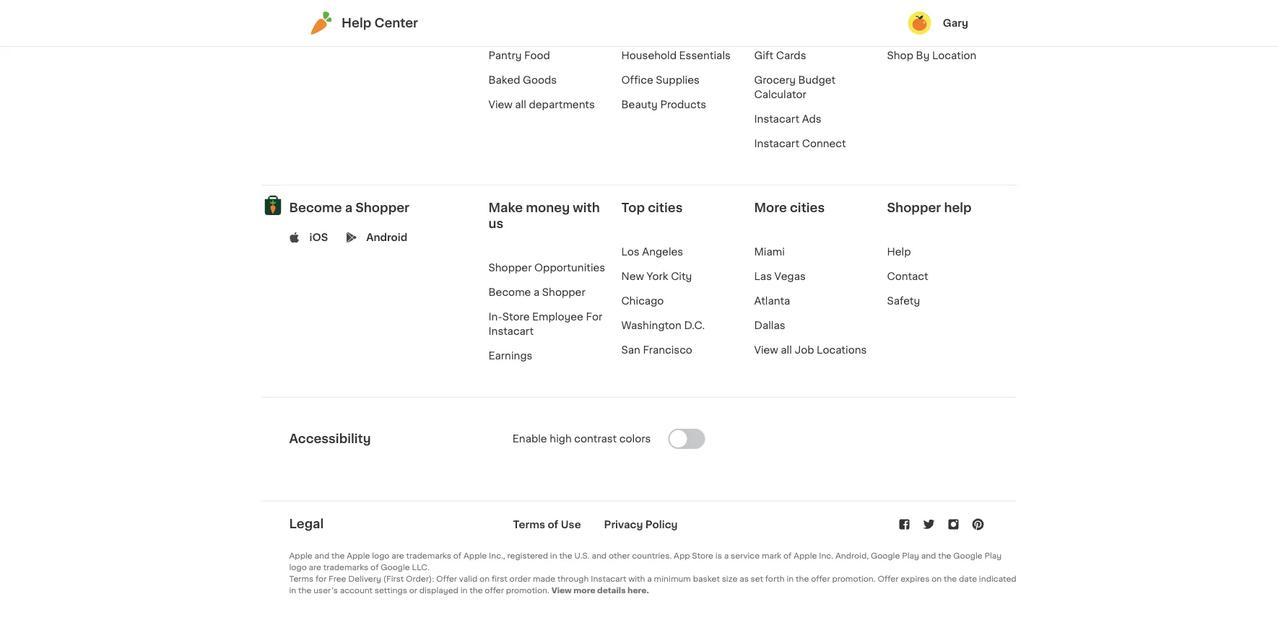 Task type: describe. For each thing, give the bounding box(es) containing it.
all for job
[[781, 346, 793, 356]]

office supplies
[[622, 76, 700, 86]]

shopper up become a shopper link
[[489, 263, 532, 274]]

instacart connect link
[[755, 139, 847, 149]]

enable
[[513, 435, 547, 445]]

terms of use
[[513, 520, 581, 530]]

products
[[661, 100, 707, 110]]

calculator
[[755, 90, 807, 100]]

make
[[489, 202, 523, 215]]

view all job locations
[[755, 346, 867, 356]]

free
[[329, 575, 346, 583]]

basket
[[693, 575, 720, 583]]

safety link
[[888, 297, 921, 307]]

1 horizontal spatial google
[[871, 552, 901, 560]]

view more details here. link
[[552, 587, 649, 595]]

use
[[561, 520, 581, 530]]

by
[[917, 51, 930, 61]]

francisco
[[643, 346, 693, 356]]

d.c.
[[685, 321, 705, 331]]

registered
[[508, 552, 548, 560]]

los angeles
[[622, 248, 684, 258]]

0 horizontal spatial google
[[381, 564, 410, 572]]

4 apple from the left
[[794, 552, 818, 560]]

2 apple from the left
[[347, 552, 370, 560]]

3 apple from the left
[[464, 552, 487, 560]]

store inside apple and the apple logo are trademarks of apple inc., registered in the u.s. and other countries. app store is a service mark of apple inc. android, google play and the google play logo are trademarks of google llc. terms for free delivery (first order): offer valid on first order made through instacart with a minimum basket size as set forth in the offer promotion. offer expires on the date indicated in the user's account settings or displayed in the offer promotion.
[[692, 552, 714, 560]]

shopper up the android
[[356, 202, 410, 215]]

instacart shopper app logo image
[[261, 194, 285, 218]]

facebook image
[[898, 518, 912, 532]]

account
[[340, 587, 373, 595]]

miami link
[[755, 248, 785, 258]]

(first
[[383, 575, 404, 583]]

more cities
[[755, 202, 825, 215]]

instacart down calculator
[[755, 115, 800, 125]]

dallas
[[755, 321, 786, 331]]

2 offer from the left
[[878, 575, 899, 583]]

all for departments
[[515, 100, 527, 110]]

shop by location
[[888, 51, 977, 61]]

san francisco
[[622, 346, 693, 356]]

view more details here.
[[552, 587, 649, 595]]

los
[[622, 248, 640, 258]]

food
[[525, 51, 551, 61]]

shopper left help
[[888, 202, 942, 215]]

york
[[647, 272, 669, 282]]

2 and from the left
[[592, 552, 607, 560]]

view for view more details here.
[[552, 587, 572, 595]]

1 horizontal spatial become a shopper
[[489, 288, 586, 298]]

budget
[[799, 76, 836, 86]]

household essentials
[[622, 51, 731, 61]]

beauty products
[[622, 100, 707, 110]]

new
[[622, 272, 645, 282]]

twitter image
[[923, 518, 937, 532]]

las
[[755, 272, 772, 282]]

as
[[740, 575, 749, 583]]

1 horizontal spatial trademarks
[[406, 552, 452, 560]]

1 horizontal spatial promotion.
[[833, 575, 876, 583]]

make money with us
[[489, 202, 600, 231]]

pantry food link
[[489, 51, 551, 61]]

essentials
[[680, 51, 731, 61]]

0 vertical spatial become a shopper
[[289, 202, 410, 215]]

earnings
[[489, 352, 533, 362]]

apple and the apple logo are trademarks of apple inc., registered in the u.s. and other countries. app store is a service mark of apple inc. android, google play and the google play logo are trademarks of google llc. terms for free delivery (first order): offer valid on first order made through instacart with a minimum basket size as set forth in the offer promotion. offer expires on the date indicated in the user's account settings or displayed in the offer promotion.
[[289, 552, 1017, 595]]

instacart inside apple and the apple logo are trademarks of apple inc., registered in the u.s. and other countries. app store is a service mark of apple inc. android, google play and the google play logo are trademarks of google llc. terms for free delivery (first order): offer valid on first order made through instacart with a minimum basket size as set forth in the offer promotion. offer expires on the date indicated in the user's account settings or displayed in the offer promotion.
[[591, 575, 627, 583]]

locations
[[817, 346, 867, 356]]

minimum
[[654, 575, 691, 583]]

a up the "android play store logo"
[[345, 202, 353, 215]]

store inside in-store employee for instacart
[[503, 313, 530, 323]]

indicated
[[980, 575, 1017, 583]]

cities for top cities
[[648, 202, 683, 215]]

shopper help
[[888, 202, 972, 215]]

ios
[[310, 233, 328, 243]]

the left date
[[944, 575, 958, 583]]

details
[[598, 587, 626, 595]]

terms inside apple and the apple logo are trademarks of apple inc., registered in the u.s. and other countries. app store is a service mark of apple inc. android, google play and the google play logo are trademarks of google llc. terms for free delivery (first order): offer valid on first order made through instacart with a minimum basket size as set forth in the offer promotion. offer expires on the date indicated in the user's account settings or displayed in the offer promotion.
[[289, 575, 314, 583]]

legal
[[289, 518, 324, 531]]

top
[[622, 202, 645, 215]]

supplies
[[656, 76, 700, 86]]

of left use
[[548, 520, 559, 530]]

the down valid
[[470, 587, 483, 595]]

set
[[751, 575, 764, 583]]

washington d.c.
[[622, 321, 705, 331]]

0 horizontal spatial logo
[[289, 564, 307, 572]]

1 horizontal spatial terms
[[513, 520, 546, 530]]

service
[[731, 552, 760, 560]]

1 horizontal spatial offer
[[812, 575, 831, 583]]

or
[[409, 587, 418, 595]]

colors
[[620, 435, 651, 445]]

beauty products link
[[622, 100, 707, 110]]

in down valid
[[461, 587, 468, 595]]

san
[[622, 346, 641, 356]]

for
[[316, 575, 327, 583]]

safety
[[888, 297, 921, 307]]

atlanta
[[755, 297, 791, 307]]

3 and from the left
[[922, 552, 937, 560]]

pantry
[[489, 51, 522, 61]]

contrast
[[575, 435, 617, 445]]

android link
[[367, 231, 408, 245]]

user's
[[314, 587, 338, 595]]

order):
[[406, 575, 434, 583]]

instacart down the instacart ads link
[[755, 139, 800, 149]]

ads
[[803, 115, 822, 125]]

household essentials link
[[622, 51, 731, 61]]

1 help link from the top
[[888, 27, 912, 37]]

guides
[[929, 2, 965, 12]]

top cities
[[622, 202, 683, 215]]

here.
[[628, 587, 649, 595]]

job
[[795, 346, 815, 356]]

view for view all departments
[[489, 100, 513, 110]]

displayed
[[420, 587, 459, 595]]

shop by location link
[[888, 51, 977, 61]]

pinterest image
[[972, 518, 986, 532]]

1 horizontal spatial logo
[[372, 552, 390, 560]]

office supplies link
[[622, 76, 700, 86]]

in left user's
[[289, 587, 296, 595]]

baked goods link
[[489, 76, 557, 86]]

the left u.s.
[[560, 552, 573, 560]]

android,
[[836, 552, 869, 560]]

las vegas link
[[755, 272, 806, 282]]

washington
[[622, 321, 682, 331]]

goods
[[523, 76, 557, 86]]



Task type: locate. For each thing, give the bounding box(es) containing it.
on right expires
[[932, 575, 942, 583]]

and
[[315, 552, 330, 560], [592, 552, 607, 560], [922, 552, 937, 560]]

gift
[[755, 51, 774, 61]]

0 vertical spatial store
[[503, 313, 530, 323]]

shopper opportunities link
[[489, 263, 606, 274]]

become
[[289, 202, 342, 215], [489, 288, 531, 298]]

size
[[722, 575, 738, 583]]

0 horizontal spatial on
[[480, 575, 490, 583]]

grocery budget calculator link
[[755, 76, 836, 100]]

become a shopper link
[[489, 288, 586, 298]]

privacy policy link
[[604, 520, 678, 530]]

ideas & guides
[[888, 2, 965, 12]]

apple up delivery
[[347, 552, 370, 560]]

new york city link
[[622, 272, 693, 282]]

0 horizontal spatial play
[[903, 552, 920, 560]]

terms left 'for'
[[289, 575, 314, 583]]

cities right more
[[791, 202, 825, 215]]

1 vertical spatial all
[[781, 346, 793, 356]]

instagram image
[[947, 518, 962, 532]]

0 horizontal spatial terms
[[289, 575, 314, 583]]

money
[[526, 202, 570, 215]]

view down dallas
[[755, 346, 779, 356]]

become a shopper
[[289, 202, 410, 215], [489, 288, 586, 298]]

in right forth at the right
[[787, 575, 794, 583]]

1 on from the left
[[480, 575, 490, 583]]

us
[[489, 218, 504, 231]]

promotion. down order
[[506, 587, 550, 595]]

0 vertical spatial view
[[489, 100, 513, 110]]

chicago
[[622, 297, 664, 307]]

the right forth at the right
[[796, 575, 810, 583]]

1 vertical spatial store
[[692, 552, 714, 560]]

2 on from the left
[[932, 575, 942, 583]]

google right the android, on the bottom right of the page
[[871, 552, 901, 560]]

gary link
[[909, 12, 969, 35]]

dallas link
[[755, 321, 786, 331]]

apple left 'inc.'
[[794, 552, 818, 560]]

are up (first
[[392, 552, 404, 560]]

promotion. down the android, on the bottom right of the page
[[833, 575, 876, 583]]

shop
[[888, 51, 914, 61]]

2 play from the left
[[985, 552, 1002, 560]]

0 horizontal spatial store
[[503, 313, 530, 323]]

gift cards
[[755, 51, 807, 61]]

play
[[903, 552, 920, 560], [985, 552, 1002, 560]]

view down the baked
[[489, 100, 513, 110]]

1 offer from the left
[[436, 575, 457, 583]]

1 horizontal spatial become
[[489, 288, 531, 298]]

become up the ios
[[289, 202, 342, 215]]

offer
[[436, 575, 457, 583], [878, 575, 899, 583]]

ios app store logo image
[[289, 233, 300, 244]]

llc.
[[412, 564, 430, 572]]

new york city
[[622, 272, 693, 282]]

1 vertical spatial are
[[309, 564, 322, 572]]

terms
[[513, 520, 546, 530], [289, 575, 314, 583]]

offer
[[812, 575, 831, 583], [485, 587, 504, 595]]

all
[[515, 100, 527, 110], [781, 346, 793, 356]]

and up 'for'
[[315, 552, 330, 560]]

1 horizontal spatial all
[[781, 346, 793, 356]]

0 vertical spatial logo
[[372, 552, 390, 560]]

trademarks
[[406, 552, 452, 560], [324, 564, 369, 572]]

with inside make money with us
[[573, 202, 600, 215]]

view all departments
[[489, 100, 595, 110]]

atlanta link
[[755, 297, 791, 307]]

0 horizontal spatial and
[[315, 552, 330, 560]]

date
[[960, 575, 978, 583]]

1 horizontal spatial with
[[629, 575, 646, 583]]

offer left expires
[[878, 575, 899, 583]]

0 horizontal spatial offer
[[436, 575, 457, 583]]

and right u.s.
[[592, 552, 607, 560]]

location
[[933, 51, 977, 61]]

1 vertical spatial trademarks
[[324, 564, 369, 572]]

user avatar image
[[909, 12, 932, 35]]

1 vertical spatial become a shopper
[[489, 288, 586, 298]]

android
[[367, 233, 408, 243]]

0 horizontal spatial trademarks
[[324, 564, 369, 572]]

terms up registered
[[513, 520, 546, 530]]

0 vertical spatial with
[[573, 202, 600, 215]]

view all job locations link
[[755, 346, 867, 356]]

baked
[[489, 76, 521, 86]]

1 play from the left
[[903, 552, 920, 560]]

0 horizontal spatial become a shopper
[[289, 202, 410, 215]]

1 horizontal spatial view
[[552, 587, 572, 595]]

help up shop
[[888, 27, 912, 37]]

1 horizontal spatial are
[[392, 552, 404, 560]]

0 vertical spatial offer
[[812, 575, 831, 583]]

2 vertical spatial view
[[552, 587, 572, 595]]

google up date
[[954, 552, 983, 560]]

1 horizontal spatial store
[[692, 552, 714, 560]]

beauty
[[622, 100, 658, 110]]

logo up (first
[[372, 552, 390, 560]]

1 vertical spatial logo
[[289, 564, 307, 572]]

a down shopper opportunities on the top of the page
[[534, 288, 540, 298]]

apple down legal
[[289, 552, 313, 560]]

trademarks up free
[[324, 564, 369, 572]]

with up here.
[[629, 575, 646, 583]]

1 horizontal spatial cities
[[791, 202, 825, 215]]

1 vertical spatial offer
[[485, 587, 504, 595]]

apple left inc.,
[[464, 552, 487, 560]]

2 horizontal spatial google
[[954, 552, 983, 560]]

in-store employee for instacart link
[[489, 313, 603, 337]]

enable high contrast colors
[[513, 435, 651, 445]]

help
[[342, 17, 372, 29], [888, 27, 912, 37], [888, 248, 912, 258]]

of up delivery
[[371, 564, 379, 572]]

0 horizontal spatial promotion.
[[506, 587, 550, 595]]

play up expires
[[903, 552, 920, 560]]

forth
[[766, 575, 785, 583]]

view down through
[[552, 587, 572, 595]]

gift cards link
[[755, 51, 807, 61]]

all left job at bottom
[[781, 346, 793, 356]]

in up made
[[550, 552, 558, 560]]

1 vertical spatial become
[[489, 288, 531, 298]]

accessibility
[[289, 434, 371, 446]]

cities for more cities
[[791, 202, 825, 215]]

instacart ads link
[[755, 115, 822, 125]]

u.s.
[[575, 552, 590, 560]]

with inside apple and the apple logo are trademarks of apple inc., registered in the u.s. and other countries. app store is a service mark of apple inc. android, google play and the google play logo are trademarks of google llc. terms for free delivery (first order): offer valid on first order made through instacart with a minimum basket size as set forth in the offer promotion. offer expires on the date indicated in the user's account settings or displayed in the offer promotion.
[[629, 575, 646, 583]]

the up free
[[332, 552, 345, 560]]

chicago link
[[622, 297, 664, 307]]

vegas
[[775, 272, 806, 282]]

of up valid
[[454, 552, 462, 560]]

delivery
[[348, 575, 381, 583]]

1 and from the left
[[315, 552, 330, 560]]

san francisco link
[[622, 346, 693, 356]]

and up expires
[[922, 552, 937, 560]]

2 cities from the left
[[791, 202, 825, 215]]

help link up shop
[[888, 27, 912, 37]]

for
[[586, 313, 603, 323]]

play up indicated
[[985, 552, 1002, 560]]

through
[[558, 575, 589, 583]]

google up (first
[[381, 564, 410, 572]]

expires
[[901, 575, 930, 583]]

a up here.
[[648, 575, 652, 583]]

0 vertical spatial all
[[515, 100, 527, 110]]

with right money
[[573, 202, 600, 215]]

1 vertical spatial with
[[629, 575, 646, 583]]

store down become a shopper link
[[503, 313, 530, 323]]

instacart up the details
[[591, 575, 627, 583]]

more
[[755, 202, 788, 215]]

2 horizontal spatial view
[[755, 346, 779, 356]]

help inside "link"
[[342, 17, 372, 29]]

view all departments link
[[489, 100, 595, 110]]

become a shopper down shopper opportunities on the top of the page
[[489, 288, 586, 298]]

miami
[[755, 248, 785, 258]]

employee
[[533, 313, 584, 323]]

a
[[345, 202, 353, 215], [534, 288, 540, 298], [724, 552, 729, 560], [648, 575, 652, 583]]

help right instacart 'image'
[[342, 17, 372, 29]]

instacart down in-
[[489, 327, 534, 337]]

shopper up employee
[[543, 288, 586, 298]]

1 horizontal spatial play
[[985, 552, 1002, 560]]

1 apple from the left
[[289, 552, 313, 560]]

0 horizontal spatial are
[[309, 564, 322, 572]]

valid
[[459, 575, 478, 583]]

2 horizontal spatial and
[[922, 552, 937, 560]]

google
[[871, 552, 901, 560], [954, 552, 983, 560], [381, 564, 410, 572]]

logo down legal
[[289, 564, 307, 572]]

android play store logo image
[[346, 233, 357, 244]]

1 horizontal spatial offer
[[878, 575, 899, 583]]

first
[[492, 575, 508, 583]]

1 vertical spatial help link
[[888, 248, 912, 258]]

view for view all job locations
[[755, 346, 779, 356]]

instacart image
[[310, 12, 333, 35]]

0 horizontal spatial view
[[489, 100, 513, 110]]

gary
[[943, 18, 969, 28]]

all down baked goods link
[[515, 100, 527, 110]]

of
[[548, 520, 559, 530], [454, 552, 462, 560], [784, 552, 792, 560], [371, 564, 379, 572]]

0 horizontal spatial offer
[[485, 587, 504, 595]]

household
[[622, 51, 677, 61]]

are
[[392, 552, 404, 560], [309, 564, 322, 572]]

are up 'for'
[[309, 564, 322, 572]]

0 vertical spatial help link
[[888, 27, 912, 37]]

app
[[674, 552, 690, 560]]

angeles
[[643, 248, 684, 258]]

center
[[375, 17, 418, 29]]

become up in-
[[489, 288, 531, 298]]

1 vertical spatial terms
[[289, 575, 314, 583]]

0 horizontal spatial cities
[[648, 202, 683, 215]]

0 vertical spatial become
[[289, 202, 342, 215]]

opportunities
[[535, 263, 606, 274]]

store
[[503, 313, 530, 323], [692, 552, 714, 560]]

0 vertical spatial promotion.
[[833, 575, 876, 583]]

the down instagram icon
[[939, 552, 952, 560]]

0 horizontal spatial become
[[289, 202, 342, 215]]

instacart inside in-store employee for instacart
[[489, 327, 534, 337]]

0 vertical spatial terms
[[513, 520, 546, 530]]

shopper opportunities
[[489, 263, 606, 274]]

store left is
[[692, 552, 714, 560]]

promotion.
[[833, 575, 876, 583], [506, 587, 550, 595]]

other
[[609, 552, 630, 560]]

trademarks up llc.
[[406, 552, 452, 560]]

a right is
[[724, 552, 729, 560]]

offer up the displayed on the bottom of page
[[436, 575, 457, 583]]

1 vertical spatial promotion.
[[506, 587, 550, 595]]

of right mark
[[784, 552, 792, 560]]

0 horizontal spatial all
[[515, 100, 527, 110]]

with
[[573, 202, 600, 215], [629, 575, 646, 583]]

help
[[945, 202, 972, 215]]

on left first
[[480, 575, 490, 583]]

offer down first
[[485, 587, 504, 595]]

0 vertical spatial are
[[392, 552, 404, 560]]

the left user's
[[298, 587, 312, 595]]

1 horizontal spatial on
[[932, 575, 942, 583]]

1 horizontal spatial and
[[592, 552, 607, 560]]

inc.
[[820, 552, 834, 560]]

2 help link from the top
[[888, 248, 912, 258]]

1 vertical spatial view
[[755, 346, 779, 356]]

help up contact
[[888, 248, 912, 258]]

privacy policy
[[604, 520, 678, 530]]

shopper
[[356, 202, 410, 215], [888, 202, 942, 215], [489, 263, 532, 274], [543, 288, 586, 298]]

washington d.c. link
[[622, 321, 705, 331]]

cities right top
[[648, 202, 683, 215]]

1 cities from the left
[[648, 202, 683, 215]]

become a shopper up the "android play store logo"
[[289, 202, 410, 215]]

inc.,
[[489, 552, 506, 560]]

settings
[[375, 587, 407, 595]]

0 vertical spatial trademarks
[[406, 552, 452, 560]]

help link up contact
[[888, 248, 912, 258]]

offer down 'inc.'
[[812, 575, 831, 583]]

0 horizontal spatial with
[[573, 202, 600, 215]]

cards
[[777, 51, 807, 61]]



Task type: vqa. For each thing, say whether or not it's contained in the screenshot.
BY
yes



